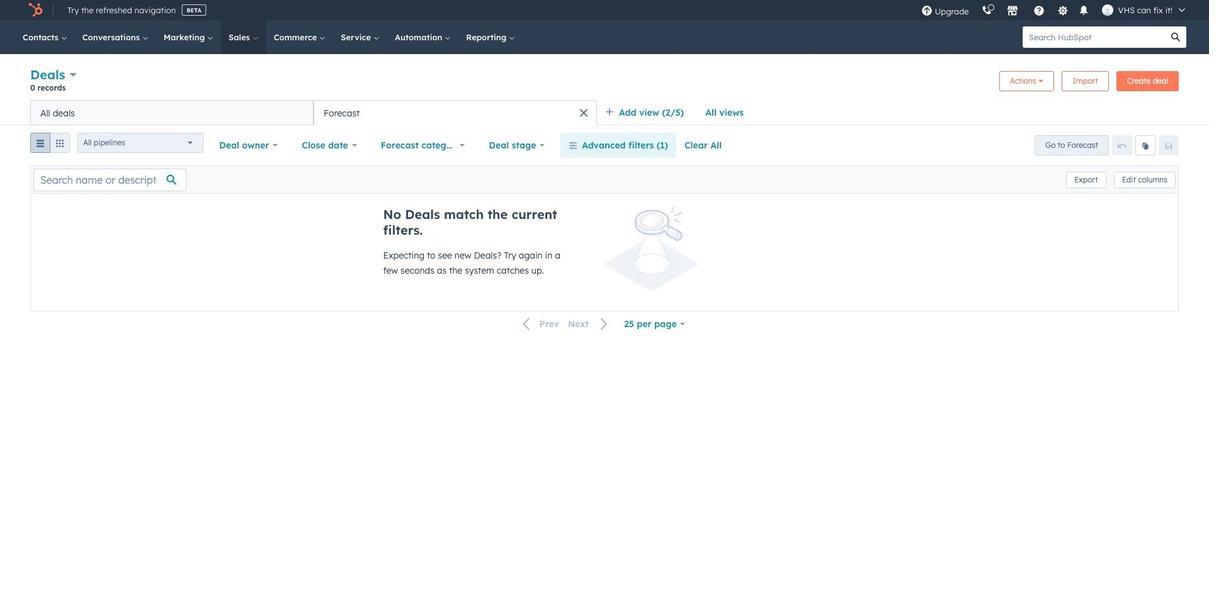 Task type: locate. For each thing, give the bounding box(es) containing it.
menu
[[915, 0, 1194, 20]]

Search HubSpot search field
[[1023, 26, 1165, 48]]

pagination navigation
[[516, 316, 616, 333]]

banner
[[30, 66, 1179, 100]]

group
[[30, 133, 70, 158]]

jer mill image
[[1102, 4, 1113, 16]]



Task type: vqa. For each thing, say whether or not it's contained in the screenshot.
Pagination Navigation
yes



Task type: describe. For each thing, give the bounding box(es) containing it.
marketplaces image
[[1007, 6, 1018, 17]]

Search name or description search field
[[33, 169, 186, 191]]



